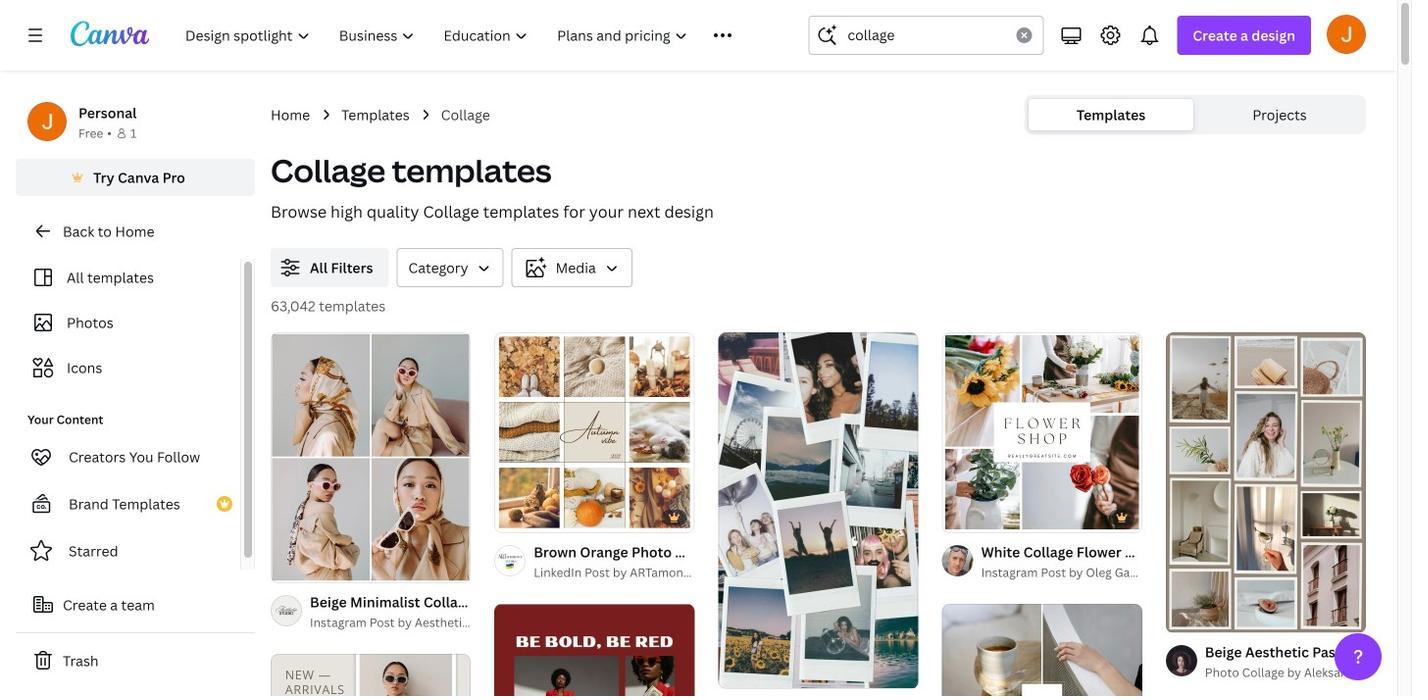 Task type: describe. For each thing, give the bounding box(es) containing it.
jeremy miller image
[[1327, 14, 1367, 54]]

grey photo collage new arrivals instagram post image
[[271, 655, 471, 697]]

Search search field
[[848, 17, 1005, 54]]

white collage flower shop instagram post image
[[942, 333, 1143, 533]]

red simple fashion newsletter image
[[495, 605, 695, 697]]

minimal square photo collage photography instagram post image
[[942, 605, 1143, 697]]



Task type: vqa. For each thing, say whether or not it's contained in the screenshot.
Create
no



Task type: locate. For each thing, give the bounding box(es) containing it.
top level navigation element
[[173, 16, 762, 55], [173, 16, 762, 55]]

beige aesthetic pastel collage memories moodboard portrait photo collage image
[[1166, 332, 1367, 633]]

brown orange photo collage autumn vibes linkedin post image
[[495, 333, 695, 533]]

beige minimalist collage instagram post image
[[271, 333, 471, 583]]

story instagram collage fotos polaroid analógico aesthetic image
[[719, 333, 919, 689]]

None search field
[[809, 16, 1044, 55]]



